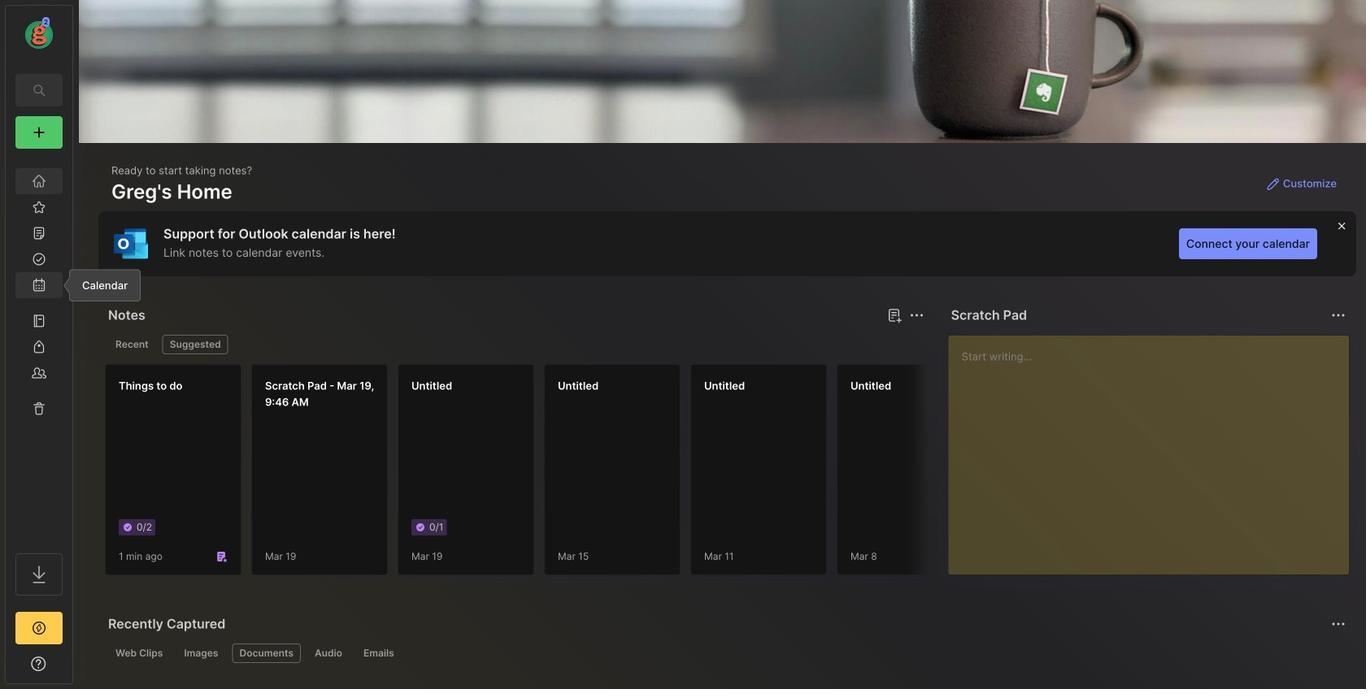 Task type: locate. For each thing, give the bounding box(es) containing it.
row group
[[105, 364, 1367, 586]]

upgrade image
[[29, 619, 49, 639]]

tab
[[108, 335, 156, 355], [162, 335, 228, 355], [108, 644, 170, 664], [177, 644, 226, 664], [232, 644, 301, 664], [307, 644, 350, 664], [356, 644, 402, 664]]

1 horizontal spatial more actions field
[[1328, 304, 1350, 327]]

2 tab list from the top
[[108, 644, 1344, 664]]

1 vertical spatial tab list
[[108, 644, 1344, 664]]

More actions field
[[906, 304, 929, 327], [1328, 304, 1350, 327]]

1 more actions field from the left
[[906, 304, 929, 327]]

home image
[[31, 173, 47, 190]]

more actions image
[[908, 306, 927, 325]]

click to expand image
[[71, 660, 83, 679]]

0 vertical spatial tab list
[[108, 335, 922, 355]]

tree inside main element
[[6, 159, 72, 539]]

2 more actions field from the left
[[1328, 304, 1350, 327]]

0 horizontal spatial more actions field
[[906, 304, 929, 327]]

edit search image
[[29, 81, 49, 100]]

main element
[[0, 0, 78, 690]]

tree
[[6, 159, 72, 539]]

Account field
[[6, 15, 72, 51]]

tab list
[[108, 335, 922, 355], [108, 644, 1344, 664]]



Task type: vqa. For each thing, say whether or not it's contained in the screenshot.
"CHOOSE DATE TO VIEW" Field
no



Task type: describe. For each thing, give the bounding box(es) containing it.
1 tab list from the top
[[108, 335, 922, 355]]

Start writing… text field
[[962, 336, 1349, 562]]

more actions image
[[1329, 306, 1349, 325]]

WHAT'S NEW field
[[6, 652, 72, 678]]



